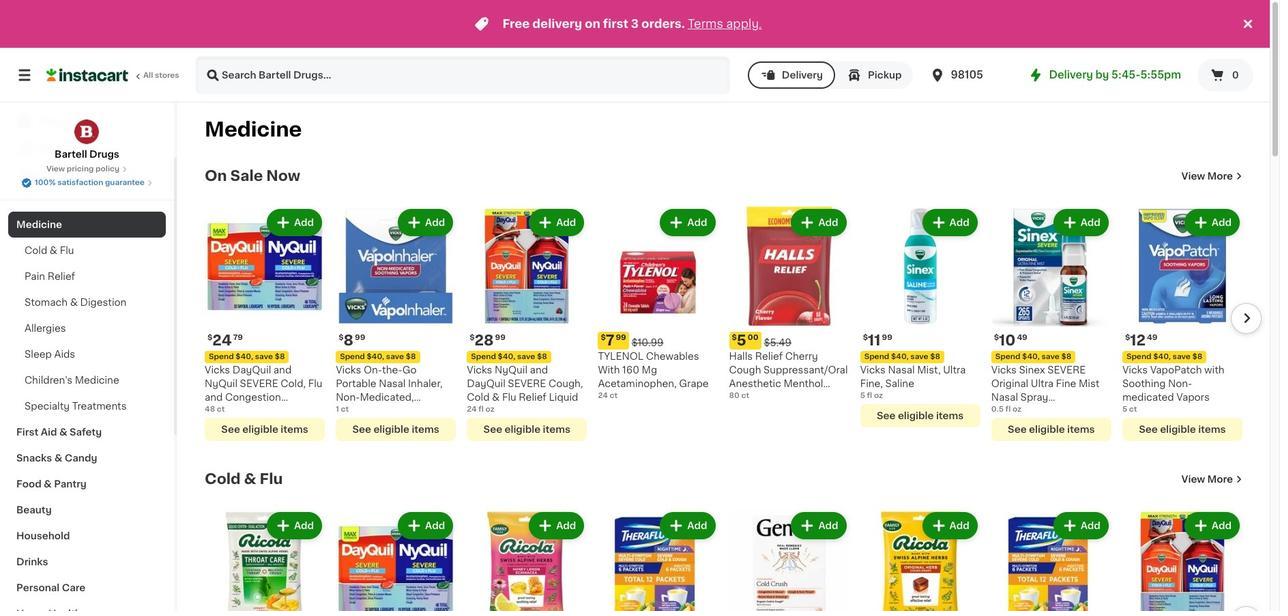 Task type: vqa. For each thing, say whether or not it's contained in the screenshot.
Fresh Vegetables
no



Task type: describe. For each thing, give the bounding box(es) containing it.
pain
[[25, 272, 45, 281]]

$ for 5
[[732, 334, 737, 341]]

severe for cold
[[508, 379, 546, 389]]

items for 8
[[412, 425, 440, 434]]

00
[[748, 334, 759, 341]]

tylenol chewables with 160 mg acetaminophen, grape 24 ct
[[598, 352, 709, 399]]

99 for 28
[[495, 334, 506, 341]]

original
[[992, 379, 1029, 389]]

bartell drugs link
[[55, 119, 119, 161]]

spend for 24
[[209, 353, 234, 361]]

see eligible items for 24
[[221, 425, 308, 434]]

see for 28
[[484, 425, 503, 434]]

policy
[[96, 165, 120, 173]]

eligible for 24
[[243, 425, 278, 434]]

5 inside '$5.00 original price: $5.49' element
[[737, 333, 747, 348]]

ct inside the vicks vapopatch with soothing non- medicated vapors 5 ct
[[1130, 406, 1138, 413]]

free delivery on first 3 orders. terms apply.
[[503, 18, 762, 29]]

item carousel region for cold & flu
[[186, 504, 1262, 611]]

pain relief
[[25, 272, 75, 281]]

on
[[585, 18, 601, 29]]

limited time offer region
[[0, 0, 1240, 48]]

0 vertical spatial 24
[[213, 333, 232, 348]]

nasal inside the vicks nasal mist, ultra fine, saline 5 fl oz
[[888, 365, 915, 375]]

satisfaction
[[57, 179, 103, 186]]

on sale now link
[[205, 168, 300, 184]]

see eligible items button for 12
[[1123, 418, 1243, 441]]

children's medicine link
[[8, 367, 166, 393]]

items for 10
[[1068, 425, 1095, 434]]

vicks for vicks sinex severe original ultra fine mist nasal spray decongestant
[[992, 365, 1017, 375]]

$40, for 8
[[367, 353, 384, 361]]

drops
[[729, 393, 759, 402]]

mist,
[[918, 365, 941, 375]]

24 inside tylenol chewables with 160 mg acetaminophen, grape 24 ct
[[598, 392, 608, 399]]

eligible for 10
[[1029, 425, 1065, 434]]

items for 12
[[1199, 425, 1227, 434]]

medicine,
[[205, 406, 252, 416]]

vicks vapopatch with soothing non- medicated vapors 5 ct
[[1123, 365, 1225, 413]]

ultra inside the vicks nasal mist, ultra fine, saline 5 fl oz
[[944, 365, 966, 375]]

see eligible items for 8
[[353, 425, 440, 434]]

stomach & digestion
[[25, 298, 127, 307]]

fine
[[1057, 379, 1077, 389]]

product group containing 5
[[729, 206, 850, 402]]

acetaminophen,
[[598, 379, 677, 389]]

spend for 12
[[1127, 353, 1152, 361]]

specialty treatments link
[[8, 393, 166, 419]]

delivery by 5:45-5:55pm
[[1050, 70, 1182, 80]]

spend $40, save $8 for 12
[[1127, 353, 1203, 361]]

first
[[603, 18, 629, 29]]

0 horizontal spatial and
[[205, 393, 223, 402]]

save for 8
[[386, 353, 404, 361]]

specialty
[[25, 401, 70, 411]]

view more for cold & flu
[[1182, 475, 1234, 484]]

oz inside the vicks nasal mist, ultra fine, saline 5 fl oz
[[874, 392, 883, 399]]

$ 11 99
[[863, 333, 893, 348]]

dayquil inside vicks dayquil and nyquil severe cold, flu and congestion medicine, liquicaps
[[233, 365, 271, 375]]

delivery by 5:45-5:55pm link
[[1028, 67, 1182, 83]]

ct inside tylenol chewables with 160 mg acetaminophen, grape 24 ct
[[610, 392, 618, 399]]

spend $40, save $8 for 24
[[209, 353, 285, 361]]

apply.
[[727, 18, 762, 29]]

medicated,
[[360, 393, 414, 402]]

24 inside vicks nyquil and dayquil severe cough, cold & flu relief liquid 24 fl oz
[[467, 406, 477, 413]]

nasal inside vicks on-the-go portable nasal inhaler, non-medicated, menthol scent
[[379, 379, 406, 389]]

spend $40, save $8 for 10
[[996, 353, 1072, 361]]

100%
[[35, 179, 56, 186]]

on sale now
[[205, 169, 300, 183]]

shop link
[[8, 108, 166, 135]]

view pricing policy link
[[46, 164, 128, 175]]

5:45-
[[1112, 70, 1141, 80]]

$8 for 11
[[931, 353, 941, 361]]

liquicaps
[[254, 406, 302, 416]]

first
[[16, 427, 38, 437]]

halls
[[729, 352, 753, 361]]

$5.00 original price: $5.49 element
[[729, 332, 850, 350]]

view more link for now
[[1182, 169, 1243, 183]]

sleep aids link
[[8, 341, 166, 367]]

spend $40, save $8 for 8
[[340, 353, 416, 361]]

household
[[16, 531, 70, 541]]

0 button
[[1198, 59, 1254, 91]]

see for 8
[[353, 425, 371, 434]]

cold inside vicks nyquil and dayquil severe cough, cold & flu relief liquid 24 fl oz
[[467, 393, 490, 402]]

$5.49
[[764, 338, 792, 348]]

free
[[503, 18, 530, 29]]

$ for 12
[[1126, 334, 1131, 341]]

soothing
[[1123, 379, 1166, 389]]

spend for 11
[[865, 353, 890, 361]]

$40, for 11
[[892, 353, 909, 361]]

product group containing 8
[[336, 206, 456, 441]]

go
[[403, 365, 417, 375]]

flu down liquicaps
[[260, 472, 283, 486]]

98105 button
[[929, 56, 1011, 94]]

items for 24
[[281, 425, 308, 434]]

relief inside vicks nyquil and dayquil severe cough, cold & flu relief liquid 24 fl oz
[[519, 393, 547, 402]]

save for 24
[[255, 353, 273, 361]]

view for cold & flu
[[1182, 475, 1206, 484]]

care
[[62, 583, 85, 593]]

see for 10
[[1008, 425, 1027, 434]]

see eligible items for 28
[[484, 425, 571, 434]]

$40, for 10
[[1023, 353, 1040, 361]]

on-
[[364, 365, 382, 375]]

view more for on sale now
[[1182, 171, 1234, 181]]

sinex
[[1020, 365, 1046, 375]]

see for 12
[[1140, 425, 1158, 434]]

0.5 fl oz
[[992, 406, 1022, 413]]

$ 28 99
[[470, 333, 506, 348]]

fine,
[[861, 379, 883, 389]]

Search field
[[197, 57, 729, 93]]

instacart logo image
[[46, 67, 128, 83]]

personal care link
[[8, 575, 166, 601]]

delivery
[[533, 18, 582, 29]]

buy
[[38, 144, 58, 154]]

snacks & candy
[[16, 453, 97, 463]]

halls relief cherry cough suppressant/oral anesthetic menthol drops
[[729, 352, 848, 402]]

drugs
[[89, 150, 119, 159]]

product group containing 10
[[992, 206, 1112, 441]]

$40, for 28
[[498, 353, 516, 361]]

sale
[[230, 169, 263, 183]]

sleep
[[25, 350, 52, 359]]

candy
[[65, 453, 97, 463]]

saline
[[886, 379, 915, 389]]

by
[[1096, 70, 1110, 80]]

see eligible items for 10
[[1008, 425, 1095, 434]]

portable
[[336, 379, 377, 389]]

first aid & safety link
[[8, 419, 166, 445]]

48
[[205, 406, 215, 413]]

on
[[205, 169, 227, 183]]

mg
[[642, 365, 657, 375]]

2 vertical spatial medicine
[[75, 375, 119, 385]]

lists
[[38, 171, 62, 181]]

cold & flu link for view more link corresponding to flu
[[205, 471, 283, 488]]

$ 10 49
[[995, 333, 1028, 348]]

$ 7 99
[[601, 333, 626, 348]]

see eligible items button for 28
[[467, 418, 587, 441]]

$ for 10
[[995, 334, 1000, 341]]

buy it again
[[38, 144, 96, 154]]

severe for flu
[[240, 379, 278, 389]]

stores
[[155, 72, 179, 79]]

0
[[1233, 70, 1240, 80]]

eligible for 28
[[505, 425, 541, 434]]

2 horizontal spatial medicine
[[205, 119, 302, 139]]

28
[[475, 333, 494, 348]]

save for 11
[[911, 353, 929, 361]]

2 horizontal spatial oz
[[1013, 406, 1022, 413]]

eligible for 11
[[898, 411, 934, 421]]

beauty link
[[8, 497, 166, 523]]

children's medicine
[[25, 375, 119, 385]]

liquid
[[549, 393, 579, 402]]

$40, for 24
[[236, 353, 253, 361]]

vicks for vicks nasal mist, ultra fine, saline 5 fl oz
[[861, 365, 886, 375]]

cough,
[[549, 379, 583, 389]]

vicks for vicks on-the-go portable nasal inhaler, non-medicated, menthol scent
[[336, 365, 361, 375]]

$8 for 12
[[1193, 353, 1203, 361]]

8
[[344, 333, 354, 348]]

product group containing 24
[[205, 206, 325, 441]]

2 horizontal spatial fl
[[1006, 406, 1011, 413]]

anesthetic
[[729, 379, 782, 389]]

nyquil inside vicks nyquil and dayquil severe cough, cold & flu relief liquid 24 fl oz
[[495, 365, 528, 375]]

5 inside the vicks vapopatch with soothing non- medicated vapors 5 ct
[[1123, 406, 1128, 413]]

cold & flu link for pain relief link
[[8, 238, 166, 264]]

$ for 11
[[863, 334, 868, 341]]

more for cold & flu
[[1208, 475, 1234, 484]]

view for on sale now
[[1182, 171, 1206, 181]]

allergies
[[25, 324, 66, 333]]

see eligible items button for 10
[[992, 418, 1112, 441]]

1 ct
[[336, 406, 349, 413]]



Task type: locate. For each thing, give the bounding box(es) containing it.
delivery for delivery by 5:45-5:55pm
[[1050, 70, 1094, 80]]

product group containing 7
[[598, 206, 719, 402]]

non- inside the vicks vapopatch with soothing non- medicated vapors 5 ct
[[1169, 379, 1193, 389]]

& inside 'link'
[[54, 453, 62, 463]]

3 spend $40, save $8 from the left
[[471, 353, 547, 361]]

2 save from the left
[[386, 353, 404, 361]]

bartell drugs logo image
[[74, 119, 100, 145]]

1 49 from the left
[[1017, 334, 1028, 341]]

1 vertical spatial more
[[1208, 475, 1234, 484]]

$8 for 10
[[1062, 353, 1072, 361]]

1 vertical spatial nyquil
[[205, 379, 238, 389]]

1 horizontal spatial 24
[[467, 406, 477, 413]]

$8 for 28
[[537, 353, 547, 361]]

1 horizontal spatial non-
[[1169, 379, 1193, 389]]

nyquil inside vicks dayquil and nyquil severe cold, flu and congestion medicine, liquicaps
[[205, 379, 238, 389]]

see eligible items button down liquicaps
[[205, 418, 325, 441]]

0 vertical spatial non-
[[1169, 379, 1193, 389]]

sleep aids
[[25, 350, 75, 359]]

1 view more from the top
[[1182, 171, 1234, 181]]

$ inside $ 5 00
[[732, 334, 737, 341]]

0 vertical spatial 5
[[737, 333, 747, 348]]

items for 28
[[543, 425, 571, 434]]

digestion
[[80, 298, 127, 307]]

vicks for vicks vapopatch with soothing non- medicated vapors 5 ct
[[1123, 365, 1148, 375]]

eligible down vicks nyquil and dayquil severe cough, cold & flu relief liquid 24 fl oz
[[505, 425, 541, 434]]

view more link
[[1182, 169, 1243, 183], [1182, 473, 1243, 486]]

ct down medicated
[[1130, 406, 1138, 413]]

100% satisfaction guarantee button
[[21, 175, 153, 188]]

vicks for vicks dayquil and nyquil severe cold, flu and congestion medicine, liquicaps
[[205, 365, 230, 375]]

5 save from the left
[[1042, 353, 1060, 361]]

snacks
[[16, 453, 52, 463]]

2 horizontal spatial severe
[[1048, 365, 1086, 375]]

all
[[143, 72, 153, 79]]

non- down vapopatch
[[1169, 379, 1193, 389]]

8 $ from the left
[[1126, 334, 1131, 341]]

5 down the fine,
[[861, 392, 866, 399]]

first aid & safety
[[16, 427, 102, 437]]

bartell
[[55, 150, 87, 159]]

6 $ from the left
[[863, 334, 868, 341]]

fl inside vicks nyquil and dayquil severe cough, cold & flu relief liquid 24 fl oz
[[479, 406, 484, 413]]

nasal inside vicks sinex severe original ultra fine mist nasal spray decongestant
[[992, 393, 1019, 402]]

3 $ from the left
[[470, 334, 475, 341]]

vicks up the fine,
[[861, 365, 886, 375]]

$40, up vapopatch
[[1154, 353, 1171, 361]]

0 vertical spatial cold & flu
[[25, 246, 74, 255]]

49
[[1017, 334, 1028, 341], [1148, 334, 1158, 341]]

0 horizontal spatial cold & flu
[[25, 246, 74, 255]]

spend for 8
[[340, 353, 365, 361]]

congestion
[[225, 393, 281, 402]]

2 vicks from the left
[[336, 365, 361, 375]]

eligible down liquicaps
[[243, 425, 278, 434]]

ct for 8
[[341, 406, 349, 413]]

save for 10
[[1042, 353, 1060, 361]]

5 spend $40, save $8 from the left
[[996, 353, 1072, 361]]

nyquil
[[495, 365, 528, 375], [205, 379, 238, 389]]

service type group
[[748, 61, 913, 89]]

$40, for 12
[[1154, 353, 1171, 361]]

3 $40, from the left
[[498, 353, 516, 361]]

5 vicks from the left
[[992, 365, 1017, 375]]

with
[[598, 365, 620, 375]]

vicks inside the vicks nasal mist, ultra fine, saline 5 fl oz
[[861, 365, 886, 375]]

0 horizontal spatial 49
[[1017, 334, 1028, 341]]

1 vertical spatial item carousel region
[[186, 504, 1262, 611]]

$40, up saline
[[892, 353, 909, 361]]

save up sinex
[[1042, 353, 1060, 361]]

6 $40, from the left
[[1154, 353, 1171, 361]]

nasal
[[888, 365, 915, 375], [379, 379, 406, 389], [992, 393, 1019, 402]]

product group containing 11
[[861, 206, 981, 427]]

1 horizontal spatial cold & flu link
[[205, 471, 283, 488]]

pricing
[[67, 165, 94, 173]]

menthol inside the halls relief cherry cough suppressant/oral anesthetic menthol drops
[[784, 379, 824, 389]]

non- inside vicks on-the-go portable nasal inhaler, non-medicated, menthol scent
[[336, 393, 360, 402]]

$40, up "on-"
[[367, 353, 384, 361]]

spend down $ 8 99
[[340, 353, 365, 361]]

0 vertical spatial view more
[[1182, 171, 1234, 181]]

0 vertical spatial item carousel region
[[186, 201, 1262, 449]]

5 $8 from the left
[[1062, 353, 1072, 361]]

0 horizontal spatial nasal
[[379, 379, 406, 389]]

medicine link
[[8, 212, 166, 238]]

medicine down 100%
[[16, 220, 62, 229]]

1 vertical spatial ultra
[[1031, 379, 1054, 389]]

2 view more link from the top
[[1182, 473, 1243, 486]]

1 horizontal spatial medicine
[[75, 375, 119, 385]]

items down mist
[[1068, 425, 1095, 434]]

vicks down 28
[[467, 365, 493, 375]]

3 99 from the left
[[616, 334, 626, 341]]

1 horizontal spatial fl
[[867, 392, 873, 399]]

$10.99
[[632, 338, 664, 348]]

5 $ from the left
[[732, 334, 737, 341]]

item carousel region containing add
[[186, 504, 1262, 611]]

1 vicks from the left
[[205, 365, 230, 375]]

0 vertical spatial nyquil
[[495, 365, 528, 375]]

2 horizontal spatial cold
[[467, 393, 490, 402]]

eligible down vapors
[[1161, 425, 1197, 434]]

1 spend from the left
[[209, 353, 234, 361]]

99 inside the "$ 7 99"
[[616, 334, 626, 341]]

1
[[336, 406, 339, 413]]

dayquil down $ 28 99 on the left bottom of the page
[[467, 379, 506, 389]]

safety
[[70, 427, 102, 437]]

1 vertical spatial nasal
[[379, 379, 406, 389]]

spend $40, save $8
[[209, 353, 285, 361], [340, 353, 416, 361], [471, 353, 547, 361], [865, 353, 941, 361], [996, 353, 1072, 361], [1127, 353, 1203, 361]]

$7.99 original price: $10.99 element
[[598, 332, 719, 350]]

spend $40, save $8 for 28
[[471, 353, 547, 361]]

snacks & candy link
[[8, 445, 166, 471]]

0 vertical spatial relief
[[48, 272, 75, 281]]

1 vertical spatial relief
[[756, 352, 783, 361]]

spend $40, save $8 up vapopatch
[[1127, 353, 1203, 361]]

vicks dayquil and nyquil severe cold, flu and congestion medicine, liquicaps
[[205, 365, 323, 416]]

0 horizontal spatial medicine
[[16, 220, 62, 229]]

0 vertical spatial cold
[[25, 246, 47, 255]]

2 more from the top
[[1208, 475, 1234, 484]]

and for cough,
[[530, 365, 548, 375]]

spend $40, save $8 down $ 28 99 on the left bottom of the page
[[471, 353, 547, 361]]

spray
[[1021, 393, 1049, 402]]

0 horizontal spatial menthol
[[336, 406, 376, 416]]

eligible down decongestant
[[1029, 425, 1065, 434]]

delivery
[[1050, 70, 1094, 80], [782, 70, 823, 80]]

2 spend from the left
[[340, 353, 365, 361]]

items for 11
[[937, 411, 964, 421]]

nasal up saline
[[888, 365, 915, 375]]

1 vertical spatial view more link
[[1182, 473, 1243, 486]]

vapors
[[1177, 393, 1210, 402]]

severe
[[1048, 365, 1086, 375], [240, 379, 278, 389], [508, 379, 546, 389]]

cold up pain
[[25, 246, 47, 255]]

see eligible items down decongestant
[[1008, 425, 1095, 434]]

vicks on-the-go portable nasal inhaler, non-medicated, menthol scent
[[336, 365, 443, 416]]

2 vertical spatial 24
[[467, 406, 477, 413]]

2 view more from the top
[[1182, 475, 1234, 484]]

0 horizontal spatial cold
[[25, 246, 47, 255]]

relief for pain
[[48, 272, 75, 281]]

0 horizontal spatial 5
[[737, 333, 747, 348]]

0 vertical spatial dayquil
[[233, 365, 271, 375]]

5 spend from the left
[[996, 353, 1021, 361]]

see for 11
[[877, 411, 896, 421]]

6 $8 from the left
[[1193, 353, 1203, 361]]

menthol down portable
[[336, 406, 376, 416]]

spend $40, save $8 for 11
[[865, 353, 941, 361]]

see eligible items button down scent
[[336, 418, 456, 441]]

2 horizontal spatial nasal
[[992, 393, 1019, 402]]

1 save from the left
[[255, 353, 273, 361]]

0 horizontal spatial delivery
[[782, 70, 823, 80]]

severe inside vicks sinex severe original ultra fine mist nasal spray decongestant
[[1048, 365, 1086, 375]]

pain relief link
[[8, 264, 166, 289]]

2 vertical spatial cold
[[205, 472, 241, 486]]

5 left 00
[[737, 333, 747, 348]]

see eligible items button down vicks nyquil and dayquil severe cough, cold & flu relief liquid 24 fl oz
[[467, 418, 587, 441]]

2 spend $40, save $8 from the left
[[340, 353, 416, 361]]

2 vertical spatial nasal
[[992, 393, 1019, 402]]

drinks
[[16, 557, 48, 567]]

product group containing 12
[[1123, 206, 1243, 441]]

ct down with
[[610, 392, 618, 399]]

see eligible items down vicks nyquil and dayquil severe cough, cold & flu relief liquid 24 fl oz
[[484, 425, 571, 434]]

specialty treatments
[[25, 401, 127, 411]]

4 spend $40, save $8 from the left
[[865, 353, 941, 361]]

0 horizontal spatial severe
[[240, 379, 278, 389]]

7 $ from the left
[[995, 334, 1000, 341]]

nyquil down $ 28 99 on the left bottom of the page
[[495, 365, 528, 375]]

49 right 10
[[1017, 334, 1028, 341]]

with
[[1205, 365, 1225, 375]]

save up vapopatch
[[1173, 353, 1191, 361]]

vicks nasal mist, ultra fine, saline 5 fl oz
[[861, 365, 966, 399]]

ultra right mist,
[[944, 365, 966, 375]]

vicks inside vicks nyquil and dayquil severe cough, cold & flu relief liquid 24 fl oz
[[467, 365, 493, 375]]

2 $40, from the left
[[367, 353, 384, 361]]

1 $ from the left
[[208, 334, 213, 341]]

1 vertical spatial cold
[[467, 393, 490, 402]]

see eligible items down vapors
[[1140, 425, 1227, 434]]

49 right 12
[[1148, 334, 1158, 341]]

2 $ from the left
[[339, 334, 344, 341]]

0 horizontal spatial dayquil
[[233, 365, 271, 375]]

spend $40, save $8 down 79
[[209, 353, 285, 361]]

see eligible items button down decongestant
[[992, 418, 1112, 441]]

save up mist,
[[911, 353, 929, 361]]

49 inside $ 12 49
[[1148, 334, 1158, 341]]

vicks for vicks nyquil and dayquil severe cough, cold & flu relief liquid 24 fl oz
[[467, 365, 493, 375]]

2 item carousel region from the top
[[186, 504, 1262, 611]]

0 horizontal spatial nyquil
[[205, 379, 238, 389]]

eligible down the vicks nasal mist, ultra fine, saline 5 fl oz
[[898, 411, 934, 421]]

see down saline
[[877, 411, 896, 421]]

flu inside vicks nyquil and dayquil severe cough, cold & flu relief liquid 24 fl oz
[[502, 393, 517, 402]]

3 $8 from the left
[[537, 353, 547, 361]]

items down vapors
[[1199, 425, 1227, 434]]

severe up the fine
[[1048, 365, 1086, 375]]

menthol down the suppressant/oral
[[784, 379, 824, 389]]

spend down 10
[[996, 353, 1021, 361]]

0 vertical spatial nasal
[[888, 365, 915, 375]]

48 ct
[[205, 406, 225, 413]]

3 spend from the left
[[471, 353, 496, 361]]

99 inside $ 11 99
[[882, 334, 893, 341]]

99 right 11
[[882, 334, 893, 341]]

spend down $ 11 99
[[865, 353, 890, 361]]

cold
[[25, 246, 47, 255], [467, 393, 490, 402], [205, 472, 241, 486]]

1 vertical spatial cold & flu
[[205, 472, 283, 486]]

save for 12
[[1173, 353, 1191, 361]]

the-
[[382, 365, 403, 375]]

see eligible items button for 11
[[861, 404, 981, 427]]

suppressant/oral
[[764, 365, 848, 375]]

oz
[[874, 392, 883, 399], [486, 406, 495, 413], [1013, 406, 1022, 413]]

1 horizontal spatial nasal
[[888, 365, 915, 375]]

aid
[[41, 427, 57, 437]]

more for on sale now
[[1208, 171, 1234, 181]]

2 horizontal spatial and
[[530, 365, 548, 375]]

eligible down scent
[[374, 425, 410, 434]]

ultra up spray
[[1031, 379, 1054, 389]]

3 save from the left
[[517, 353, 535, 361]]

$ inside $ 8 99
[[339, 334, 344, 341]]

flu inside vicks dayquil and nyquil severe cold, flu and congestion medicine, liquicaps
[[308, 379, 323, 389]]

7
[[606, 333, 615, 348]]

1 spend $40, save $8 from the left
[[209, 353, 285, 361]]

inhaler,
[[408, 379, 443, 389]]

eligible for 12
[[1161, 425, 1197, 434]]

49 inside $ 10 49
[[1017, 334, 1028, 341]]

& inside vicks nyquil and dayquil severe cough, cold & flu relief liquid 24 fl oz
[[492, 393, 500, 402]]

4 spend from the left
[[865, 353, 890, 361]]

item carousel region for on sale now
[[186, 201, 1262, 449]]

$ inside $ 28 99
[[470, 334, 475, 341]]

spend $40, save $8 up sinex
[[996, 353, 1072, 361]]

see down decongestant
[[1008, 425, 1027, 434]]

spend down 12
[[1127, 353, 1152, 361]]

1 more from the top
[[1208, 171, 1234, 181]]

99 inside $ 28 99
[[495, 334, 506, 341]]

relief for halls
[[756, 352, 783, 361]]

ct right 80
[[742, 392, 750, 399]]

severe up the congestion
[[240, 379, 278, 389]]

4 save from the left
[[911, 353, 929, 361]]

1 item carousel region from the top
[[186, 201, 1262, 449]]

vicks inside vicks sinex severe original ultra fine mist nasal spray decongestant
[[992, 365, 1017, 375]]

spend $40, save $8 up saline
[[865, 353, 941, 361]]

spend for 10
[[996, 353, 1021, 361]]

relief left liquid
[[519, 393, 547, 402]]

1 $40, from the left
[[236, 353, 253, 361]]

relief inside pain relief link
[[48, 272, 75, 281]]

$8 up vapopatch
[[1193, 353, 1203, 361]]

6 spend $40, save $8 from the left
[[1127, 353, 1203, 361]]

1 horizontal spatial and
[[274, 365, 292, 375]]

0 horizontal spatial ultra
[[944, 365, 966, 375]]

item carousel region containing 24
[[186, 201, 1262, 449]]

flu right cold,
[[308, 379, 323, 389]]

5 inside the vicks nasal mist, ultra fine, saline 5 fl oz
[[861, 392, 866, 399]]

delivery for delivery
[[782, 70, 823, 80]]

see eligible items down liquicaps
[[221, 425, 308, 434]]

scent
[[378, 406, 406, 416]]

see eligible items down the vicks nasal mist, ultra fine, saline 5 fl oz
[[877, 411, 964, 421]]

1 horizontal spatial cold
[[205, 472, 241, 486]]

vicks up original
[[992, 365, 1017, 375]]

view pricing policy
[[46, 165, 120, 173]]

see for 24
[[221, 425, 240, 434]]

6 spend from the left
[[1127, 353, 1152, 361]]

$ 12 49
[[1126, 333, 1158, 348]]

1 view more link from the top
[[1182, 169, 1243, 183]]

$ inside the "$ 7 99"
[[601, 334, 606, 341]]

relief down the $5.49
[[756, 352, 783, 361]]

2 $8 from the left
[[406, 353, 416, 361]]

fl inside the vicks nasal mist, ultra fine, saline 5 fl oz
[[867, 392, 873, 399]]

all stores
[[143, 72, 179, 79]]

save up vicks nyquil and dayquil severe cough, cold & flu relief liquid 24 fl oz
[[517, 353, 535, 361]]

$40, up sinex
[[1023, 353, 1040, 361]]

99 right the 8
[[355, 334, 365, 341]]

non-
[[1169, 379, 1193, 389], [336, 393, 360, 402]]

delivery inside 'link'
[[1050, 70, 1094, 80]]

$
[[208, 334, 213, 341], [339, 334, 344, 341], [470, 334, 475, 341], [601, 334, 606, 341], [732, 334, 737, 341], [863, 334, 868, 341], [995, 334, 1000, 341], [1126, 334, 1131, 341]]

it
[[60, 144, 67, 154]]

cough
[[729, 365, 762, 375]]

1 horizontal spatial relief
[[519, 393, 547, 402]]

vicks inside vicks dayquil and nyquil severe cold, flu and congestion medicine, liquicaps
[[205, 365, 230, 375]]

nasal up 0.5 fl oz
[[992, 393, 1019, 402]]

2 99 from the left
[[495, 334, 506, 341]]

1 vertical spatial dayquil
[[467, 379, 506, 389]]

49 for 12
[[1148, 334, 1158, 341]]

cold down medicine,
[[205, 472, 241, 486]]

None search field
[[195, 56, 730, 94]]

nyquil up 48 ct
[[205, 379, 238, 389]]

eligible for 8
[[374, 425, 410, 434]]

4 vicks from the left
[[861, 365, 886, 375]]

children's
[[25, 375, 72, 385]]

1 vertical spatial non-
[[336, 393, 360, 402]]

vapopatch
[[1151, 365, 1203, 375]]

2 horizontal spatial 5
[[1123, 406, 1128, 413]]

0 horizontal spatial 24
[[213, 333, 232, 348]]

&
[[50, 246, 57, 255], [70, 298, 78, 307], [492, 393, 500, 402], [59, 427, 67, 437], [54, 453, 62, 463], [244, 472, 256, 486], [44, 479, 52, 489]]

item carousel region
[[186, 201, 1262, 449], [186, 504, 1262, 611]]

0 vertical spatial ultra
[[944, 365, 966, 375]]

bartell drugs
[[55, 150, 119, 159]]

items left 0.5
[[937, 411, 964, 421]]

$8 for 24
[[275, 353, 285, 361]]

4 99 from the left
[[882, 334, 893, 341]]

5
[[737, 333, 747, 348], [861, 392, 866, 399], [1123, 406, 1128, 413]]

dayquil up the congestion
[[233, 365, 271, 375]]

ct right 48
[[217, 406, 225, 413]]

1 horizontal spatial cold & flu
[[205, 472, 283, 486]]

cold down 28
[[467, 393, 490, 402]]

see eligible items for 11
[[877, 411, 964, 421]]

5 $40, from the left
[[1023, 353, 1040, 361]]

99 for 8
[[355, 334, 365, 341]]

medicine up treatments
[[75, 375, 119, 385]]

1 horizontal spatial 5
[[861, 392, 866, 399]]

again
[[69, 144, 96, 154]]

view more link for flu
[[1182, 473, 1243, 486]]

vicks inside vicks on-the-go portable nasal inhaler, non-medicated, menthol scent
[[336, 365, 361, 375]]

items down liquid
[[543, 425, 571, 434]]

$ 5 00
[[732, 333, 759, 348]]

flu left liquid
[[502, 393, 517, 402]]

see eligible items button down vapors
[[1123, 418, 1243, 441]]

allergies link
[[8, 315, 166, 341]]

severe inside vicks nyquil and dayquil severe cough, cold & flu relief liquid 24 fl oz
[[508, 379, 546, 389]]

1 horizontal spatial ultra
[[1031, 379, 1054, 389]]

1 horizontal spatial nyquil
[[495, 365, 528, 375]]

$8 up mist,
[[931, 353, 941, 361]]

99 right 28
[[495, 334, 506, 341]]

all stores link
[[46, 56, 180, 94]]

0 vertical spatial menthol
[[784, 379, 824, 389]]

$ for 8
[[339, 334, 344, 341]]

$8 up the fine
[[1062, 353, 1072, 361]]

non- up 1 ct
[[336, 393, 360, 402]]

$40, down $ 28 99 on the left bottom of the page
[[498, 353, 516, 361]]

99 for 11
[[882, 334, 893, 341]]

pantry
[[54, 479, 87, 489]]

cherry
[[786, 352, 818, 361]]

1 vertical spatial medicine
[[16, 220, 62, 229]]

4 $8 from the left
[[931, 353, 941, 361]]

1 horizontal spatial dayquil
[[467, 379, 506, 389]]

see eligible items
[[877, 411, 964, 421], [221, 425, 308, 434], [353, 425, 440, 434], [484, 425, 571, 434], [1008, 425, 1095, 434], [1140, 425, 1227, 434]]

spend $40, save $8 up "on-"
[[340, 353, 416, 361]]

4 $40, from the left
[[892, 353, 909, 361]]

5:55pm
[[1141, 70, 1182, 80]]

$ for 24
[[208, 334, 213, 341]]

more
[[1208, 171, 1234, 181], [1208, 475, 1234, 484]]

see
[[877, 411, 896, 421], [221, 425, 240, 434], [353, 425, 371, 434], [484, 425, 503, 434], [1008, 425, 1027, 434], [1140, 425, 1158, 434]]

$40,
[[236, 353, 253, 361], [367, 353, 384, 361], [498, 353, 516, 361], [892, 353, 909, 361], [1023, 353, 1040, 361], [1154, 353, 1171, 361]]

1 vertical spatial cold & flu link
[[205, 471, 283, 488]]

see down medicated
[[1140, 425, 1158, 434]]

2 vertical spatial 5
[[1123, 406, 1128, 413]]

spend for 28
[[471, 353, 496, 361]]

ct for 24
[[217, 406, 225, 413]]

mist
[[1079, 379, 1100, 389]]

0 horizontal spatial non-
[[336, 393, 360, 402]]

vicks up soothing at the right of page
[[1123, 365, 1148, 375]]

1 99 from the left
[[355, 334, 365, 341]]

$ inside $ 10 49
[[995, 334, 1000, 341]]

1 $8 from the left
[[275, 353, 285, 361]]

pickup button
[[836, 61, 913, 89]]

ultra inside vicks sinex severe original ultra fine mist nasal spray decongestant
[[1031, 379, 1054, 389]]

2 vertical spatial relief
[[519, 393, 547, 402]]

$ 24 79
[[208, 333, 243, 348]]

save for 28
[[517, 353, 535, 361]]

1 horizontal spatial 49
[[1148, 334, 1158, 341]]

ct for 5
[[742, 392, 750, 399]]

0 vertical spatial medicine
[[205, 119, 302, 139]]

see eligible items button for 8
[[336, 418, 456, 441]]

menthol inside vicks on-the-go portable nasal inhaler, non-medicated, menthol scent
[[336, 406, 376, 416]]

see eligible items button down the vicks nasal mist, ultra fine, saline 5 fl oz
[[861, 404, 981, 427]]

6 save from the left
[[1173, 353, 1191, 361]]

vicks inside the vicks vapopatch with soothing non- medicated vapors 5 ct
[[1123, 365, 1148, 375]]

1 vertical spatial 24
[[598, 392, 608, 399]]

see down medicine,
[[221, 425, 240, 434]]

oz inside vicks nyquil and dayquil severe cough, cold & flu relief liquid 24 fl oz
[[486, 406, 495, 413]]

product group
[[205, 206, 325, 441], [336, 206, 456, 441], [467, 206, 587, 441], [598, 206, 719, 402], [729, 206, 850, 402], [861, 206, 981, 427], [992, 206, 1112, 441], [1123, 206, 1243, 441], [205, 509, 325, 611], [336, 509, 456, 611], [467, 509, 587, 611], [598, 509, 719, 611], [729, 509, 850, 611], [861, 509, 981, 611], [992, 509, 1112, 611], [1123, 509, 1243, 611]]

4 $ from the left
[[601, 334, 606, 341]]

$8 up go
[[406, 353, 416, 361]]

0 horizontal spatial relief
[[48, 272, 75, 281]]

relief right pain
[[48, 272, 75, 281]]

0 vertical spatial more
[[1208, 171, 1234, 181]]

$ inside $ 12 49
[[1126, 334, 1131, 341]]

medicine
[[205, 119, 302, 139], [16, 220, 62, 229], [75, 375, 119, 385]]

vicks down $ 24 79
[[205, 365, 230, 375]]

see down medicated,
[[353, 425, 371, 434]]

items down liquicaps
[[281, 425, 308, 434]]

$ for 7
[[601, 334, 606, 341]]

0 horizontal spatial oz
[[486, 406, 495, 413]]

severe inside vicks dayquil and nyquil severe cold, flu and congestion medicine, liquicaps
[[240, 379, 278, 389]]

1 vertical spatial 5
[[861, 392, 866, 399]]

$ inside $ 11 99
[[863, 334, 868, 341]]

1 horizontal spatial delivery
[[1050, 70, 1094, 80]]

0.5
[[992, 406, 1004, 413]]

food & pantry
[[16, 479, 87, 489]]

ct right 1
[[341, 406, 349, 413]]

delivery inside button
[[782, 70, 823, 80]]

1 horizontal spatial oz
[[874, 392, 883, 399]]

$ for 28
[[470, 334, 475, 341]]

1 horizontal spatial severe
[[508, 379, 546, 389]]

0 vertical spatial view more link
[[1182, 169, 1243, 183]]

food & pantry link
[[8, 471, 166, 497]]

see eligible items for 12
[[1140, 425, 1227, 434]]

see down vicks nyquil and dayquil severe cough, cold & flu relief liquid 24 fl oz
[[484, 425, 503, 434]]

99 for 7
[[616, 334, 626, 341]]

shop
[[38, 117, 64, 126]]

see eligible items button for 24
[[205, 418, 325, 441]]

$8 up cold,
[[275, 353, 285, 361]]

1 vertical spatial menthol
[[336, 406, 376, 416]]

100% satisfaction guarantee
[[35, 179, 145, 186]]

dayquil inside vicks nyquil and dayquil severe cough, cold & flu relief liquid 24 fl oz
[[467, 379, 506, 389]]

2 49 from the left
[[1148, 334, 1158, 341]]

and inside vicks nyquil and dayquil severe cough, cold & flu relief liquid 24 fl oz
[[530, 365, 548, 375]]

spend down 28
[[471, 353, 496, 361]]

save up "the-"
[[386, 353, 404, 361]]

now
[[266, 169, 300, 183]]

2 horizontal spatial relief
[[756, 352, 783, 361]]

99 inside $ 8 99
[[355, 334, 365, 341]]

99 right 7
[[616, 334, 626, 341]]

flu up pain relief
[[60, 246, 74, 255]]

80
[[729, 392, 740, 399]]

$40, down 79
[[236, 353, 253, 361]]

1 horizontal spatial menthol
[[784, 379, 824, 389]]

2 horizontal spatial 24
[[598, 392, 608, 399]]

aids
[[54, 350, 75, 359]]

0 vertical spatial cold & flu link
[[8, 238, 166, 264]]

relief inside the halls relief cherry cough suppressant/oral anesthetic menthol drops
[[756, 352, 783, 361]]

0 horizontal spatial fl
[[479, 406, 484, 413]]

medicated
[[1123, 393, 1175, 402]]

product group containing 28
[[467, 206, 587, 441]]

$ inside $ 24 79
[[208, 334, 213, 341]]

view
[[46, 165, 65, 173], [1182, 171, 1206, 181], [1182, 475, 1206, 484]]

0 horizontal spatial cold & flu link
[[8, 238, 166, 264]]

3 vicks from the left
[[467, 365, 493, 375]]

and for cold,
[[274, 365, 292, 375]]

1 vertical spatial view more
[[1182, 475, 1234, 484]]

6 vicks from the left
[[1123, 365, 1148, 375]]

see eligible items down scent
[[353, 425, 440, 434]]

$8 for 8
[[406, 353, 416, 361]]



